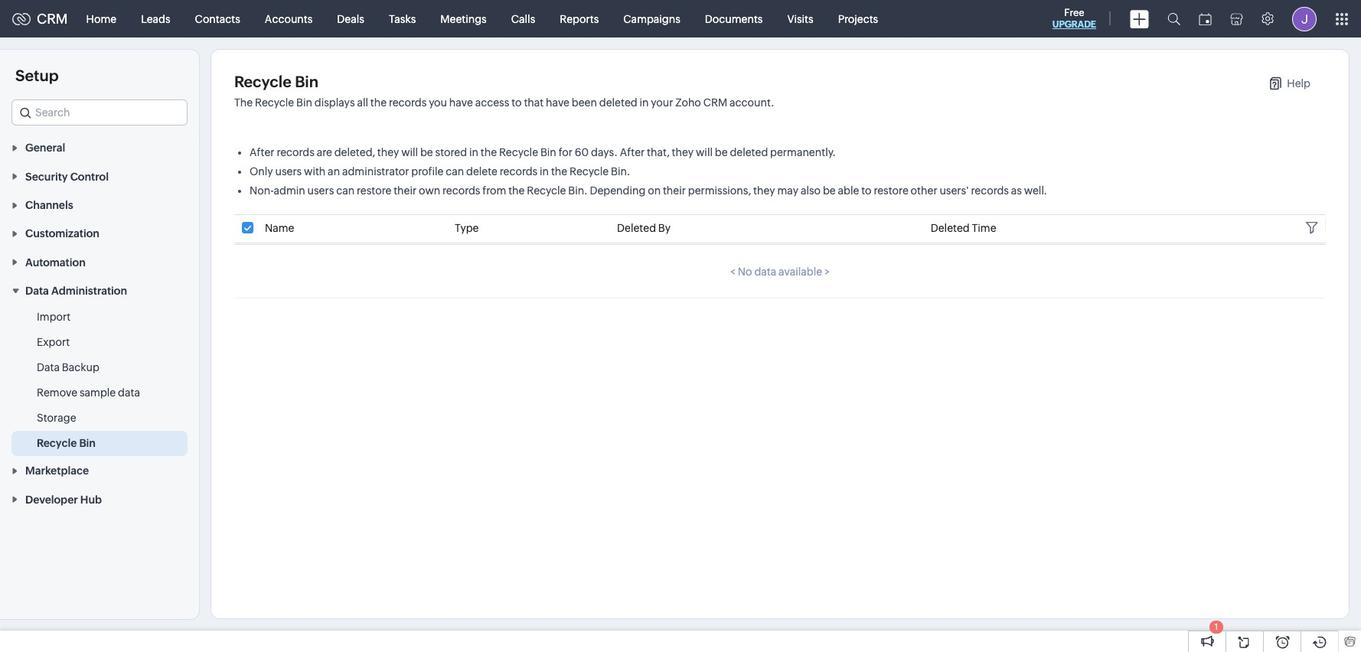 Task type: describe. For each thing, give the bounding box(es) containing it.
customization
[[25, 228, 99, 240]]

data for sample
[[118, 387, 140, 399]]

non-
[[250, 184, 274, 197]]

1 horizontal spatial they
[[672, 146, 694, 158]]

storage link
[[37, 410, 76, 426]]

by
[[658, 222, 671, 234]]

deleted time
[[931, 222, 996, 234]]

1 will from the left
[[401, 146, 418, 158]]

export
[[37, 336, 70, 348]]

zoho
[[675, 96, 701, 109]]

in inside 'recycle bin the recycle bin displays all the records you have access to that have been deleted in your zoho crm account.'
[[640, 96, 649, 109]]

leads
[[141, 13, 170, 25]]

the inside 'recycle bin the recycle bin displays all the records you have access to that have been deleted in your zoho crm account.'
[[370, 96, 387, 109]]

to inside after records are deleted, they will be stored in the recycle bin for 60 days. after that, they will be deleted permanently. only users with an administrator profile can delete records in the recycle bin. non-admin users can restore their own records from the recycle bin. depending on their permissions, they may also be able to restore other users' records as well.
[[861, 184, 872, 197]]

search image
[[1167, 12, 1180, 25]]

60
[[575, 146, 589, 158]]

2 vertical spatial in
[[540, 165, 549, 178]]

export link
[[37, 335, 70, 350]]

profile image
[[1292, 7, 1317, 31]]

displays
[[314, 96, 355, 109]]

<
[[730, 266, 736, 278]]

the down for
[[551, 165, 567, 178]]

2 horizontal spatial be
[[823, 184, 836, 197]]

0 horizontal spatial can
[[336, 184, 354, 197]]

automation button
[[0, 248, 199, 276]]

the right the from
[[508, 184, 525, 197]]

data for data backup
[[37, 361, 60, 374]]

recycle down 60
[[570, 165, 609, 178]]

administrator
[[342, 165, 409, 178]]

recycle down for
[[527, 184, 566, 197]]

meetings link
[[428, 0, 499, 37]]

remove
[[37, 387, 77, 399]]

developer hub button
[[0, 485, 199, 513]]

automation
[[25, 256, 86, 268]]

1 after from the left
[[250, 146, 274, 158]]

meetings
[[440, 13, 487, 25]]

records up the from
[[500, 165, 538, 178]]

general
[[25, 142, 65, 154]]

records down delete
[[442, 184, 480, 197]]

calendar image
[[1199, 13, 1212, 25]]

may
[[777, 184, 798, 197]]

depending
[[590, 184, 646, 197]]

you
[[429, 96, 447, 109]]

recycle right the
[[255, 96, 294, 109]]

recycle inside data administration region
[[37, 437, 77, 449]]

search element
[[1158, 0, 1190, 38]]

stored
[[435, 146, 467, 158]]

only
[[250, 165, 273, 178]]

your
[[651, 96, 673, 109]]

projects link
[[826, 0, 890, 37]]

developer
[[25, 494, 78, 506]]

free upgrade
[[1052, 7, 1096, 30]]

2 horizontal spatial they
[[753, 184, 775, 197]]

2 restore from the left
[[874, 184, 908, 197]]

tasks link
[[377, 0, 428, 37]]

developer hub
[[25, 494, 102, 506]]

create menu element
[[1121, 0, 1158, 37]]

1 horizontal spatial can
[[446, 165, 464, 178]]

that
[[524, 96, 544, 109]]

an
[[328, 165, 340, 178]]

import link
[[37, 309, 71, 325]]

bin inside recycle bin link
[[79, 437, 96, 449]]

1 vertical spatial users
[[307, 184, 334, 197]]

recycle up the
[[234, 73, 291, 90]]

account.
[[730, 96, 774, 109]]

visits
[[787, 13, 813, 25]]

security control
[[25, 170, 109, 183]]

deals
[[337, 13, 364, 25]]

able
[[838, 184, 859, 197]]

calls link
[[499, 0, 548, 37]]

recycle up the from
[[499, 146, 538, 158]]

for
[[559, 146, 573, 158]]

own
[[419, 184, 440, 197]]

that,
[[647, 146, 670, 158]]

admin
[[274, 184, 305, 197]]

campaigns link
[[611, 0, 693, 37]]

channels button
[[0, 190, 199, 219]]

customization button
[[0, 219, 199, 248]]

all
[[357, 96, 368, 109]]

1 horizontal spatial bin.
[[611, 165, 630, 178]]

other
[[911, 184, 937, 197]]

the
[[234, 96, 253, 109]]

the up delete
[[481, 146, 497, 158]]

marketplace
[[25, 465, 89, 477]]

< no data available >
[[730, 266, 830, 278]]

calls
[[511, 13, 535, 25]]

bin up the displays at left
[[295, 73, 318, 90]]

profile
[[411, 165, 443, 178]]

crm inside 'recycle bin the recycle bin displays all the records you have access to that have been deleted in your zoho crm account.'
[[703, 96, 727, 109]]

records left as
[[971, 184, 1009, 197]]

channels
[[25, 199, 73, 211]]

bin inside after records are deleted, they will be stored in the recycle bin for 60 days. after that, they will be deleted permanently. only users with an administrator profile can delete records in the recycle bin. non-admin users can restore their own records from the recycle bin. depending on their permissions, they may also be able to restore other users' records as well.
[[540, 146, 556, 158]]

records inside 'recycle bin the recycle bin displays all the records you have access to that have been deleted in your zoho crm account.'
[[389, 96, 427, 109]]

no
[[738, 266, 752, 278]]

recycle bin link
[[37, 436, 96, 451]]

general button
[[0, 133, 199, 162]]

backup
[[62, 361, 99, 374]]

home
[[86, 13, 116, 25]]

visits link
[[775, 0, 826, 37]]

setup
[[15, 67, 59, 84]]

1 vertical spatial bin.
[[568, 184, 588, 197]]

recycle bin
[[37, 437, 96, 449]]

tasks
[[389, 13, 416, 25]]

help
[[1287, 77, 1310, 90]]

on
[[648, 184, 661, 197]]

1 their from the left
[[394, 184, 417, 197]]



Task type: locate. For each thing, give the bounding box(es) containing it.
to
[[511, 96, 522, 109], [861, 184, 872, 197]]

0 horizontal spatial deleted
[[617, 222, 656, 234]]

users
[[275, 165, 302, 178], [307, 184, 334, 197]]

access
[[475, 96, 509, 109]]

deleted
[[617, 222, 656, 234], [931, 222, 970, 234]]

users'
[[940, 184, 969, 197]]

will up permissions,
[[696, 146, 713, 158]]

1 vertical spatial deleted
[[730, 146, 768, 158]]

1 deleted from the left
[[617, 222, 656, 234]]

bin. down 60
[[568, 184, 588, 197]]

None field
[[11, 100, 188, 126]]

their right on
[[663, 184, 686, 197]]

data down export
[[37, 361, 60, 374]]

can
[[446, 165, 464, 178], [336, 184, 354, 197]]

0 vertical spatial in
[[640, 96, 649, 109]]

documents
[[705, 13, 763, 25]]

data inside region
[[37, 361, 60, 374]]

bin. up the depending at top
[[611, 165, 630, 178]]

can down 'an'
[[336, 184, 354, 197]]

1 horizontal spatial to
[[861, 184, 872, 197]]

0 horizontal spatial bin.
[[568, 184, 588, 197]]

home link
[[74, 0, 129, 37]]

well.
[[1024, 184, 1047, 197]]

have
[[449, 96, 473, 109], [546, 96, 570, 109]]

2 their from the left
[[663, 184, 686, 197]]

1 horizontal spatial their
[[663, 184, 686, 197]]

will
[[401, 146, 418, 158], [696, 146, 713, 158]]

deleted up permissions,
[[730, 146, 768, 158]]

bin left the displays at left
[[296, 96, 312, 109]]

0 vertical spatial bin.
[[611, 165, 630, 178]]

to right able
[[861, 184, 872, 197]]

recycle bin the recycle bin displays all the records you have access to that have been deleted in your zoho crm account.
[[234, 73, 774, 109]]

2 will from the left
[[696, 146, 713, 158]]

data inside region
[[118, 387, 140, 399]]

deleted left by
[[617, 222, 656, 234]]

0 vertical spatial to
[[511, 96, 522, 109]]

security control button
[[0, 162, 199, 190]]

with
[[304, 165, 326, 178]]

remove sample data
[[37, 387, 140, 399]]

the right 'all'
[[370, 96, 387, 109]]

be right 'also'
[[823, 184, 836, 197]]

1 horizontal spatial restore
[[874, 184, 908, 197]]

users up the admin
[[275, 165, 302, 178]]

deleted right been
[[599, 96, 637, 109]]

create menu image
[[1130, 10, 1149, 28]]

after up only
[[250, 146, 274, 158]]

in left "your"
[[640, 96, 649, 109]]

bin left for
[[540, 146, 556, 158]]

0 vertical spatial users
[[275, 165, 302, 178]]

1 have from the left
[[449, 96, 473, 109]]

1 vertical spatial to
[[861, 184, 872, 197]]

data for no
[[754, 266, 776, 278]]

are
[[317, 146, 332, 158]]

2 after from the left
[[620, 146, 645, 158]]

restore left 'other'
[[874, 184, 908, 197]]

data backup link
[[37, 360, 99, 375]]

records
[[389, 96, 427, 109], [277, 146, 314, 158], [500, 165, 538, 178], [442, 184, 480, 197], [971, 184, 1009, 197]]

after left that,
[[620, 146, 645, 158]]

delete
[[466, 165, 498, 178]]

from
[[482, 184, 506, 197]]

0 horizontal spatial they
[[377, 146, 399, 158]]

bin
[[295, 73, 318, 90], [296, 96, 312, 109], [540, 146, 556, 158], [79, 437, 96, 449]]

they right that,
[[672, 146, 694, 158]]

crm right logo
[[37, 11, 68, 27]]

data for data administration
[[25, 285, 49, 297]]

storage
[[37, 412, 76, 424]]

to left 'that'
[[511, 96, 522, 109]]

they left may
[[753, 184, 775, 197]]

permissions,
[[688, 184, 751, 197]]

recycle down storage
[[37, 437, 77, 449]]

1 vertical spatial crm
[[703, 96, 727, 109]]

0 horizontal spatial in
[[469, 146, 478, 158]]

their
[[394, 184, 417, 197], [663, 184, 686, 197]]

can down stored at left top
[[446, 165, 464, 178]]

accounts link
[[252, 0, 325, 37]]

1 horizontal spatial be
[[715, 146, 728, 158]]

days.
[[591, 146, 618, 158]]

1 horizontal spatial deleted
[[730, 146, 768, 158]]

deleted inside after records are deleted, they will be stored in the recycle bin for 60 days. after that, they will be deleted permanently. only users with an administrator profile can delete records in the recycle bin. non-admin users can restore their own records from the recycle bin. depending on their permissions, they may also be able to restore other users' records as well.
[[730, 146, 768, 158]]

they up administrator
[[377, 146, 399, 158]]

administration
[[51, 285, 127, 297]]

0 horizontal spatial their
[[394, 184, 417, 197]]

1 vertical spatial data
[[118, 387, 140, 399]]

2 have from the left
[[546, 96, 570, 109]]

1 horizontal spatial will
[[696, 146, 713, 158]]

bin up marketplace dropdown button
[[79, 437, 96, 449]]

0 horizontal spatial restore
[[357, 184, 391, 197]]

0 horizontal spatial to
[[511, 96, 522, 109]]

1 horizontal spatial after
[[620, 146, 645, 158]]

data administration region
[[0, 305, 199, 456]]

be up permissions,
[[715, 146, 728, 158]]

in
[[640, 96, 649, 109], [469, 146, 478, 158], [540, 165, 549, 178]]

>
[[824, 266, 830, 278]]

1 vertical spatial can
[[336, 184, 354, 197]]

deleted inside 'recycle bin the recycle bin displays all the records you have access to that have been deleted in your zoho crm account.'
[[599, 96, 637, 109]]

they
[[377, 146, 399, 158], [672, 146, 694, 158], [753, 184, 775, 197]]

data
[[754, 266, 776, 278], [118, 387, 140, 399]]

0 horizontal spatial be
[[420, 146, 433, 158]]

data right no
[[754, 266, 776, 278]]

restore
[[357, 184, 391, 197], [874, 184, 908, 197]]

also
[[801, 184, 821, 197]]

1 horizontal spatial deleted
[[931, 222, 970, 234]]

0 horizontal spatial users
[[275, 165, 302, 178]]

upgrade
[[1052, 19, 1096, 30]]

deleted for deleted time
[[931, 222, 970, 234]]

reports link
[[548, 0, 611, 37]]

security
[[25, 170, 68, 183]]

deleted left time
[[931, 222, 970, 234]]

crm
[[37, 11, 68, 27], [703, 96, 727, 109]]

1 vertical spatial data
[[37, 361, 60, 374]]

free
[[1064, 7, 1084, 18]]

leads link
[[129, 0, 183, 37]]

data administration
[[25, 285, 127, 297]]

projects
[[838, 13, 878, 25]]

0 horizontal spatial after
[[250, 146, 274, 158]]

their left own
[[394, 184, 417, 197]]

permanently.
[[770, 146, 836, 158]]

records left you
[[389, 96, 427, 109]]

0 horizontal spatial deleted
[[599, 96, 637, 109]]

will up profile
[[401, 146, 418, 158]]

0 horizontal spatial will
[[401, 146, 418, 158]]

2 deleted from the left
[[931, 222, 970, 234]]

import
[[37, 311, 71, 323]]

be up profile
[[420, 146, 433, 158]]

0 vertical spatial data
[[25, 285, 49, 297]]

users down with
[[307, 184, 334, 197]]

0 vertical spatial deleted
[[599, 96, 637, 109]]

1 horizontal spatial crm
[[703, 96, 727, 109]]

contacts
[[195, 13, 240, 25]]

crm right zoho
[[703, 96, 727, 109]]

data administration button
[[0, 276, 199, 305]]

0 vertical spatial data
[[754, 266, 776, 278]]

bin.
[[611, 165, 630, 178], [568, 184, 588, 197]]

deleted by
[[617, 222, 671, 234]]

1
[[1215, 622, 1218, 632]]

2 horizontal spatial in
[[640, 96, 649, 109]]

in up delete
[[469, 146, 478, 158]]

the
[[370, 96, 387, 109], [481, 146, 497, 158], [551, 165, 567, 178], [508, 184, 525, 197]]

deleted for deleted by
[[617, 222, 656, 234]]

logo image
[[12, 13, 31, 25]]

0 vertical spatial crm
[[37, 11, 68, 27]]

1 horizontal spatial users
[[307, 184, 334, 197]]

1 horizontal spatial have
[[546, 96, 570, 109]]

hub
[[80, 494, 102, 506]]

deleted
[[599, 96, 637, 109], [730, 146, 768, 158]]

control
[[70, 170, 109, 183]]

restore down administrator
[[357, 184, 391, 197]]

0 horizontal spatial crm
[[37, 11, 68, 27]]

contacts link
[[183, 0, 252, 37]]

marketplace button
[[0, 456, 199, 485]]

Search text field
[[12, 100, 187, 125]]

0 horizontal spatial have
[[449, 96, 473, 109]]

have right 'that'
[[546, 96, 570, 109]]

0 vertical spatial can
[[446, 165, 464, 178]]

1 horizontal spatial in
[[540, 165, 549, 178]]

recycle
[[234, 73, 291, 90], [255, 96, 294, 109], [499, 146, 538, 158], [570, 165, 609, 178], [527, 184, 566, 197], [37, 437, 77, 449]]

crm link
[[12, 11, 68, 27]]

1 horizontal spatial data
[[754, 266, 776, 278]]

campaigns
[[623, 13, 680, 25]]

data right sample
[[118, 387, 140, 399]]

been
[[572, 96, 597, 109]]

have right you
[[449, 96, 473, 109]]

in right delete
[[540, 165, 549, 178]]

1 vertical spatial in
[[469, 146, 478, 158]]

1 restore from the left
[[357, 184, 391, 197]]

sample
[[80, 387, 116, 399]]

profile element
[[1283, 0, 1326, 37]]

to inside 'recycle bin the recycle bin displays all the records you have access to that have been deleted in your zoho crm account.'
[[511, 96, 522, 109]]

data backup
[[37, 361, 99, 374]]

data up the import
[[25, 285, 49, 297]]

data inside dropdown button
[[25, 285, 49, 297]]

records up with
[[277, 146, 314, 158]]

0 horizontal spatial data
[[118, 387, 140, 399]]



Task type: vqa. For each thing, say whether or not it's contained in the screenshot.
all
yes



